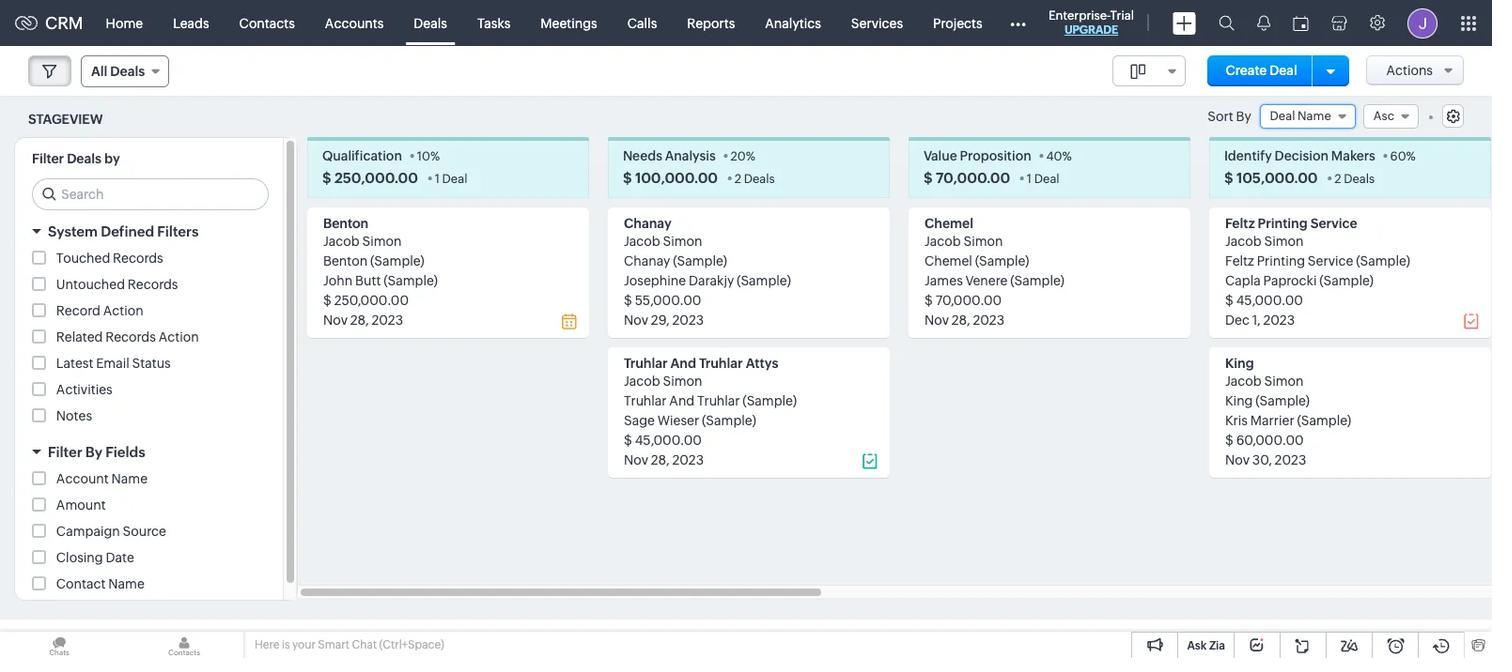 Task type: vqa. For each thing, say whether or not it's contained in the screenshot.
105,000.00
yes



Task type: describe. For each thing, give the bounding box(es) containing it.
home link
[[91, 0, 158, 46]]

record
[[56, 304, 100, 319]]

(sample) right marrier at the right of the page
[[1297, 414, 1351, 429]]

Deal Name field
[[1260, 104, 1356, 129]]

0 vertical spatial printing
[[1258, 216, 1308, 231]]

latest email status
[[56, 356, 171, 371]]

(sample) right darakjy in the left top of the page
[[737, 274, 791, 289]]

1 chemel from the top
[[925, 216, 973, 231]]

create menu image
[[1173, 12, 1196, 34]]

reports
[[687, 16, 735, 31]]

truhlar up sage wieser (sample) link
[[697, 394, 740, 409]]

calls
[[627, 16, 657, 31]]

$ down the value
[[924, 170, 933, 186]]

contact name
[[56, 577, 144, 592]]

1 deal for $ 70,000.00
[[1027, 172, 1060, 186]]

1 for 70,000.00
[[1027, 172, 1032, 186]]

sage wieser (sample) link
[[624, 414, 756, 429]]

(sample) up josephine darakjy (sample) link
[[673, 254, 727, 269]]

45,000.00 inside "truhlar and truhlar attys jacob simon truhlar and truhlar (sample) sage wieser (sample) $ 45,000.00 nov 28, 2023"
[[635, 433, 702, 448]]

qualification
[[322, 149, 402, 164]]

chanay jacob simon chanay (sample) josephine darakjy (sample) $ 55,000.00 nov 29, 2023
[[624, 216, 791, 328]]

analysis
[[665, 149, 716, 164]]

create menu element
[[1161, 0, 1207, 46]]

chemel (sample) link
[[925, 254, 1029, 269]]

feltz printing service jacob simon feltz printing service (sample) capla paprocki (sample) $ 45,000.00 dec 1, 2023
[[1225, 216, 1410, 328]]

jacob inside feltz printing service jacob simon feltz printing service (sample) capla paprocki (sample) $ 45,000.00 dec 1, 2023
[[1225, 234, 1262, 249]]

tasks link
[[462, 0, 526, 46]]

chats image
[[0, 632, 118, 659]]

10 %
[[417, 150, 440, 164]]

proposition
[[960, 149, 1032, 164]]

$ 70,000.00
[[924, 170, 1010, 186]]

butt
[[355, 274, 381, 289]]

record action
[[56, 304, 143, 319]]

1 250,000.00 from the top
[[334, 170, 418, 186]]

josephine darakjy (sample) link
[[624, 274, 791, 289]]

2023 for butt
[[372, 313, 403, 328]]

2 benton from the top
[[323, 254, 368, 269]]

leads link
[[158, 0, 224, 46]]

search element
[[1207, 0, 1246, 46]]

records for related
[[105, 330, 156, 345]]

create
[[1226, 63, 1267, 78]]

name for deal name
[[1298, 109, 1331, 123]]

king (sample) link
[[1225, 394, 1310, 409]]

nov inside "truhlar and truhlar attys jacob simon truhlar and truhlar (sample) sage wieser (sample) $ 45,000.00 nov 28, 2023"
[[624, 453, 648, 468]]

josephine
[[624, 274, 686, 289]]

john butt (sample) link
[[323, 274, 438, 289]]

crm link
[[15, 13, 83, 33]]

search image
[[1219, 15, 1235, 31]]

40 %
[[1046, 150, 1072, 164]]

create deal button
[[1207, 55, 1316, 86]]

nov for 100,000.00
[[624, 313, 648, 328]]

deals inside field
[[110, 64, 145, 79]]

calls link
[[612, 0, 672, 46]]

$ 105,000.00
[[1224, 170, 1318, 186]]

identify decision makers
[[1224, 149, 1376, 164]]

actions
[[1386, 63, 1433, 78]]

2 king from the top
[[1225, 394, 1253, 409]]

(sample) up "capla paprocki (sample)" link
[[1356, 254, 1410, 269]]

60
[[1390, 150, 1406, 164]]

deals down 20 %
[[744, 172, 775, 186]]

benton (sample) link
[[323, 254, 425, 269]]

% for $ 105,000.00
[[1406, 150, 1416, 164]]

(sample) down truhlar and truhlar (sample) link
[[702, 414, 756, 429]]

all deals
[[91, 64, 145, 79]]

email
[[96, 356, 129, 371]]

1 vertical spatial and
[[669, 394, 695, 409]]

home
[[106, 16, 143, 31]]

jacob for chanay
[[624, 234, 660, 249]]

by for filter
[[85, 445, 102, 461]]

0 vertical spatial service
[[1310, 216, 1357, 231]]

2 deals for 105,000.00
[[1334, 172, 1375, 186]]

analytics
[[765, 16, 821, 31]]

1 for 250,000.00
[[435, 172, 440, 186]]

untouched records
[[56, 277, 178, 293]]

deal name
[[1270, 109, 1331, 123]]

% for $ 70,000.00
[[1062, 150, 1072, 164]]

1 chanay from the top
[[624, 216, 672, 231]]

dec
[[1225, 313, 1250, 328]]

king link
[[1225, 356, 1254, 371]]

untouched
[[56, 277, 125, 293]]

nov inside king jacob simon king (sample) kris marrier (sample) $ 60,000.00 nov 30, 2023
[[1225, 453, 1250, 468]]

1 feltz from the top
[[1225, 216, 1255, 231]]

accounts link
[[310, 0, 399, 46]]

60 %
[[1390, 150, 1416, 164]]

sort by
[[1208, 109, 1251, 124]]

stageview
[[28, 111, 103, 127]]

your
[[292, 639, 316, 652]]

contacts
[[239, 16, 295, 31]]

0 vertical spatial action
[[103, 304, 143, 319]]

1,
[[1252, 313, 1261, 328]]

date
[[106, 551, 134, 566]]

(sample) down attys at the bottom of page
[[743, 394, 797, 409]]

chat
[[352, 639, 377, 652]]

truhlar up "sage"
[[624, 394, 667, 409]]

james venere (sample) link
[[925, 274, 1065, 289]]

$ down identify in the top of the page
[[1224, 170, 1233, 186]]

0 vertical spatial and
[[671, 356, 696, 371]]

sage
[[624, 414, 655, 429]]

darakjy
[[689, 274, 734, 289]]

% for $ 250,000.00
[[430, 150, 440, 164]]

touched
[[56, 251, 110, 266]]

activities
[[56, 383, 112, 398]]

accounts
[[325, 16, 384, 31]]

nov for 70,000.00
[[925, 313, 949, 328]]

value
[[924, 149, 957, 164]]

amount
[[56, 498, 106, 513]]

leads
[[173, 16, 209, 31]]

related
[[56, 330, 103, 345]]

55,000.00
[[635, 293, 701, 308]]

28, for 70,000.00
[[952, 313, 970, 328]]

feltz printing service link
[[1225, 216, 1357, 231]]

1 benton from the top
[[323, 216, 368, 231]]

meetings link
[[526, 0, 612, 46]]

100,000.00
[[635, 170, 718, 186]]

deals left tasks
[[414, 16, 447, 31]]

services
[[851, 16, 903, 31]]

contacts image
[[125, 632, 243, 659]]

28, for 250,000.00
[[350, 313, 369, 328]]

1 vertical spatial service
[[1308, 254, 1353, 269]]

250,000.00 inside benton jacob simon benton (sample) john butt (sample) $ 250,000.00 nov 28, 2023
[[334, 293, 409, 308]]

jacob for benton
[[323, 234, 360, 249]]

2023 inside feltz printing service jacob simon feltz printing service (sample) capla paprocki (sample) $ 45,000.00 dec 1, 2023
[[1263, 313, 1295, 328]]

system defined filters
[[48, 224, 199, 240]]

upgrade
[[1065, 23, 1118, 37]]

(ctrl+space)
[[379, 639, 444, 652]]

$ inside king jacob simon king (sample) kris marrier (sample) $ 60,000.00 nov 30, 2023
[[1225, 433, 1234, 448]]

2 feltz from the top
[[1225, 254, 1254, 269]]

projects
[[933, 16, 983, 31]]

$ inside feltz printing service jacob simon feltz printing service (sample) capla paprocki (sample) $ 45,000.00 dec 1, 2023
[[1225, 293, 1234, 308]]

$ inside chemel jacob simon chemel (sample) james venere (sample) $ 70,000.00 nov 28, 2023
[[925, 293, 933, 308]]

truhlar up truhlar and truhlar (sample) link
[[699, 356, 743, 371]]

ask zia
[[1187, 640, 1225, 653]]

deal down 40
[[1034, 172, 1060, 186]]

(sample) right venere in the top right of the page
[[1010, 274, 1065, 289]]

2023 inside "truhlar and truhlar attys jacob simon truhlar and truhlar (sample) sage wieser (sample) $ 45,000.00 nov 28, 2023"
[[672, 453, 704, 468]]



Task type: locate. For each thing, give the bounding box(es) containing it.
2023 down john butt (sample) link
[[372, 313, 403, 328]]

4 % from the left
[[1406, 150, 1416, 164]]

0 vertical spatial by
[[1236, 109, 1251, 124]]

kris
[[1225, 414, 1248, 429]]

1 horizontal spatial 2
[[1334, 172, 1341, 186]]

simon
[[362, 234, 402, 249], [663, 234, 702, 249], [964, 234, 1003, 249], [1264, 234, 1304, 249], [663, 374, 702, 389], [1264, 374, 1304, 389]]

0 horizontal spatial 2
[[735, 172, 741, 186]]

jacob inside king jacob simon king (sample) kris marrier (sample) $ 60,000.00 nov 30, 2023
[[1225, 374, 1262, 389]]

$ inside chanay jacob simon chanay (sample) josephine darakjy (sample) $ 55,000.00 nov 29, 2023
[[624, 293, 632, 308]]

0 horizontal spatial 1 deal
[[435, 172, 467, 186]]

1 vertical spatial by
[[85, 445, 102, 461]]

deals left "by"
[[67, 152, 101, 167]]

records for untouched
[[128, 277, 178, 293]]

truhlar and truhlar (sample) link
[[624, 394, 797, 409]]

2 for $ 100,000.00
[[735, 172, 741, 186]]

250,000.00 down butt
[[334, 293, 409, 308]]

simon up king (sample) link
[[1264, 374, 1304, 389]]

deal right "create"
[[1270, 63, 1297, 78]]

2 deals down 20 %
[[735, 172, 775, 186]]

0 vertical spatial feltz
[[1225, 216, 1255, 231]]

deals link
[[399, 0, 462, 46]]

jacob inside chanay jacob simon chanay (sample) josephine darakjy (sample) $ 55,000.00 nov 29, 2023
[[624, 234, 660, 249]]

$ 250,000.00
[[322, 170, 418, 186]]

1 vertical spatial action
[[158, 330, 199, 345]]

truhlar and truhlar attys jacob simon truhlar and truhlar (sample) sage wieser (sample) $ 45,000.00 nov 28, 2023
[[624, 356, 797, 468]]

nov inside chanay jacob simon chanay (sample) josephine darakjy (sample) $ 55,000.00 nov 29, 2023
[[624, 313, 648, 328]]

1 vertical spatial chanay
[[624, 254, 670, 269]]

$ down josephine
[[624, 293, 632, 308]]

2 chemel from the top
[[925, 254, 972, 269]]

size image
[[1130, 63, 1145, 80]]

signals element
[[1246, 0, 1282, 46]]

$ down john
[[323, 293, 332, 308]]

filter up account
[[48, 445, 82, 461]]

simon down 'truhlar and truhlar attys' link
[[663, 374, 702, 389]]

filter for filter deals by
[[32, 152, 64, 167]]

(sample) down the feltz printing service (sample) link
[[1319, 274, 1374, 289]]

smart
[[318, 639, 350, 652]]

crm
[[45, 13, 83, 33]]

0 vertical spatial 250,000.00
[[334, 170, 418, 186]]

campaign source
[[56, 525, 166, 540]]

1 70,000.00 from the top
[[936, 170, 1010, 186]]

signals image
[[1257, 15, 1270, 31]]

filter deals by
[[32, 152, 120, 167]]

28, down wieser
[[651, 453, 670, 468]]

0 horizontal spatial action
[[103, 304, 143, 319]]

enterprise-
[[1049, 8, 1110, 23]]

1 1 deal from the left
[[435, 172, 467, 186]]

jacob for king
[[1225, 374, 1262, 389]]

1 horizontal spatial 28,
[[651, 453, 670, 468]]

2 70,000.00 from the top
[[936, 293, 1002, 308]]

2023 inside benton jacob simon benton (sample) john butt (sample) $ 250,000.00 nov 28, 2023
[[372, 313, 403, 328]]

2 2 deals from the left
[[1334, 172, 1375, 186]]

jacob inside "truhlar and truhlar attys jacob simon truhlar and truhlar (sample) sage wieser (sample) $ 45,000.00 nov 28, 2023"
[[624, 374, 660, 389]]

0 vertical spatial 45,000.00
[[1236, 293, 1303, 308]]

1 down proposition
[[1027, 172, 1032, 186]]

1 vertical spatial 70,000.00
[[936, 293, 1002, 308]]

jacob inside chemel jacob simon chemel (sample) james venere (sample) $ 70,000.00 nov 28, 2023
[[925, 234, 961, 249]]

%
[[430, 150, 440, 164], [746, 150, 755, 164], [1062, 150, 1072, 164], [1406, 150, 1416, 164]]

(sample) up john butt (sample) link
[[370, 254, 425, 269]]

% right analysis
[[746, 150, 755, 164]]

and up wieser
[[669, 394, 695, 409]]

20
[[731, 150, 746, 164]]

nov down john
[[323, 313, 348, 328]]

chanay
[[624, 216, 672, 231], [624, 254, 670, 269]]

30,
[[1252, 453, 1272, 468]]

deals right all
[[110, 64, 145, 79]]

records for touched
[[113, 251, 163, 266]]

1 2 deals from the left
[[735, 172, 775, 186]]

2023 for marrier
[[1275, 453, 1306, 468]]

2 deals down "makers"
[[1334, 172, 1375, 186]]

1 vertical spatial benton
[[323, 254, 368, 269]]

0 vertical spatial name
[[1298, 109, 1331, 123]]

28, down james
[[952, 313, 970, 328]]

zia
[[1209, 640, 1225, 653]]

Other Modules field
[[998, 8, 1038, 38]]

closing date
[[56, 551, 134, 566]]

profile element
[[1396, 0, 1449, 46]]

None field
[[1112, 55, 1186, 86]]

tasks
[[477, 16, 511, 31]]

name for contact name
[[108, 577, 144, 592]]

2023 right 30,
[[1275, 453, 1306, 468]]

simon for benton
[[362, 234, 402, 249]]

related records action
[[56, 330, 199, 345]]

by right sort at right top
[[1236, 109, 1251, 124]]

1 vertical spatial filter
[[48, 445, 82, 461]]

paprocki
[[1263, 274, 1317, 289]]

2 horizontal spatial 28,
[[952, 313, 970, 328]]

$ inside "truhlar and truhlar attys jacob simon truhlar and truhlar (sample) sage wieser (sample) $ 45,000.00 nov 28, 2023"
[[624, 433, 632, 448]]

45,000.00 down wieser
[[635, 433, 702, 448]]

28, inside chemel jacob simon chemel (sample) james venere (sample) $ 70,000.00 nov 28, 2023
[[952, 313, 970, 328]]

by
[[1236, 109, 1251, 124], [85, 445, 102, 461]]

simon down feltz printing service link
[[1264, 234, 1304, 249]]

account name
[[56, 472, 148, 487]]

% down asc "field"
[[1406, 150, 1416, 164]]

nov for 250,000.00
[[323, 313, 348, 328]]

system
[[48, 224, 98, 240]]

printing up the paprocki
[[1257, 254, 1305, 269]]

28, inside "truhlar and truhlar attys jacob simon truhlar and truhlar (sample) sage wieser (sample) $ 45,000.00 nov 28, 2023"
[[651, 453, 670, 468]]

ask
[[1187, 640, 1207, 653]]

$ down kris
[[1225, 433, 1234, 448]]

Search text field
[[33, 180, 268, 210]]

(sample) up james venere (sample) link
[[975, 254, 1029, 269]]

deal inside button
[[1270, 63, 1297, 78]]

2 vertical spatial name
[[108, 577, 144, 592]]

1 horizontal spatial 2 deals
[[1334, 172, 1375, 186]]

filter for filter by fields
[[48, 445, 82, 461]]

deal up identify decision makers
[[1270, 109, 1295, 123]]

closing
[[56, 551, 103, 566]]

king down dec on the top right of page
[[1225, 356, 1254, 371]]

0 vertical spatial benton
[[323, 216, 368, 231]]

250,000.00
[[334, 170, 418, 186], [334, 293, 409, 308]]

2023 for darakjy
[[672, 313, 704, 328]]

1
[[435, 172, 440, 186], [1027, 172, 1032, 186]]

1 2 from the left
[[735, 172, 741, 186]]

0 horizontal spatial 2 deals
[[735, 172, 775, 186]]

2023 right 29,
[[672, 313, 704, 328]]

contacts link
[[224, 0, 310, 46]]

simon up chemel (sample) link
[[964, 234, 1003, 249]]

% right qualification
[[430, 150, 440, 164]]

chemel link
[[925, 216, 973, 231]]

1 vertical spatial name
[[111, 472, 148, 487]]

1 1 from the left
[[435, 172, 440, 186]]

2 250,000.00 from the top
[[334, 293, 409, 308]]

70,000.00 down "value proposition"
[[936, 170, 1010, 186]]

records down touched records
[[128, 277, 178, 293]]

analytics link
[[750, 0, 836, 46]]

(sample) down benton (sample) link
[[384, 274, 438, 289]]

touched records
[[56, 251, 163, 266]]

45,000.00 inside feltz printing service jacob simon feltz printing service (sample) capla paprocki (sample) $ 45,000.00 dec 1, 2023
[[1236, 293, 1303, 308]]

250,000.00 down qualification
[[334, 170, 418, 186]]

0 horizontal spatial 28,
[[350, 313, 369, 328]]

2023 down venere in the top right of the page
[[973, 313, 1005, 328]]

1 deal for $ 250,000.00
[[435, 172, 467, 186]]

1 horizontal spatial by
[[1236, 109, 1251, 124]]

2 1 deal from the left
[[1027, 172, 1060, 186]]

truhlar down 29,
[[624, 356, 668, 371]]

0 vertical spatial records
[[113, 251, 163, 266]]

all
[[91, 64, 107, 79]]

2023 inside king jacob simon king (sample) kris marrier (sample) $ 60,000.00 nov 30, 2023
[[1275, 453, 1306, 468]]

name up decision
[[1298, 109, 1331, 123]]

deal right $ 250,000.00
[[442, 172, 467, 186]]

campaign
[[56, 525, 120, 540]]

simon for chemel
[[964, 234, 1003, 249]]

1 vertical spatial 45,000.00
[[635, 433, 702, 448]]

services link
[[836, 0, 918, 46]]

2 1 from the left
[[1027, 172, 1032, 186]]

simon for king
[[1264, 374, 1304, 389]]

28,
[[350, 313, 369, 328], [952, 313, 970, 328], [651, 453, 670, 468]]

truhlar and truhlar attys link
[[624, 356, 778, 371]]

deals down "makers"
[[1344, 172, 1375, 186]]

printing down 105,000.00
[[1258, 216, 1308, 231]]

name down fields
[[111, 472, 148, 487]]

1 vertical spatial 250,000.00
[[334, 293, 409, 308]]

simon up benton (sample) link
[[362, 234, 402, 249]]

records down defined
[[113, 251, 163, 266]]

chanay link
[[624, 216, 672, 231]]

1 % from the left
[[430, 150, 440, 164]]

profile image
[[1408, 8, 1438, 38]]

1 horizontal spatial 1 deal
[[1027, 172, 1060, 186]]

All Deals field
[[81, 55, 169, 87]]

Asc field
[[1363, 104, 1419, 129]]

2 2 from the left
[[1334, 172, 1341, 186]]

jacob down chanay link
[[624, 234, 660, 249]]

by for sort
[[1236, 109, 1251, 124]]

meetings
[[541, 16, 597, 31]]

asc
[[1373, 109, 1395, 123]]

2 chanay from the top
[[624, 254, 670, 269]]

name for account name
[[111, 472, 148, 487]]

3 % from the left
[[1062, 150, 1072, 164]]

filters
[[157, 224, 199, 240]]

fields
[[105, 445, 145, 461]]

simon inside king jacob simon king (sample) kris marrier (sample) $ 60,000.00 nov 30, 2023
[[1264, 374, 1304, 389]]

nov inside chemel jacob simon chemel (sample) james venere (sample) $ 70,000.00 nov 28, 2023
[[925, 313, 949, 328]]

1 vertical spatial printing
[[1257, 254, 1305, 269]]

chemel up james
[[925, 254, 972, 269]]

40
[[1046, 150, 1062, 164]]

0 vertical spatial 70,000.00
[[936, 170, 1010, 186]]

70,000.00 down venere in the top right of the page
[[936, 293, 1002, 308]]

simon inside feltz printing service jacob simon feltz printing service (sample) capla paprocki (sample) $ 45,000.00 dec 1, 2023
[[1264, 234, 1304, 249]]

john
[[323, 274, 353, 289]]

records
[[113, 251, 163, 266], [128, 277, 178, 293], [105, 330, 156, 345]]

simon inside benton jacob simon benton (sample) john butt (sample) $ 250,000.00 nov 28, 2023
[[362, 234, 402, 249]]

feltz printing service (sample) link
[[1225, 254, 1410, 269]]

chemel
[[925, 216, 973, 231], [925, 254, 972, 269]]

simon inside chanay jacob simon chanay (sample) josephine darakjy (sample) $ 55,000.00 nov 29, 2023
[[663, 234, 702, 249]]

here is your smart chat (ctrl+space)
[[255, 639, 444, 652]]

king up kris
[[1225, 394, 1253, 409]]

0 vertical spatial filter
[[32, 152, 64, 167]]

records up latest email status
[[105, 330, 156, 345]]

$ down "sage"
[[624, 433, 632, 448]]

wieser
[[658, 414, 699, 429]]

simon for chanay
[[663, 234, 702, 249]]

chanay up 'chanay (sample)' link
[[624, 216, 672, 231]]

reports link
[[672, 0, 750, 46]]

chanay up josephine
[[624, 254, 670, 269]]

defined
[[101, 224, 154, 240]]

2023 right 1,
[[1263, 313, 1295, 328]]

2 deals for 100,000.00
[[735, 172, 775, 186]]

$ up dec on the top right of page
[[1225, 293, 1234, 308]]

1 king from the top
[[1225, 356, 1254, 371]]

king
[[1225, 356, 1254, 371], [1225, 394, 1253, 409]]

2 % from the left
[[746, 150, 755, 164]]

28, inside benton jacob simon benton (sample) john butt (sample) $ 250,000.00 nov 28, 2023
[[350, 313, 369, 328]]

jacob down benton link
[[323, 234, 360, 249]]

nov left 30,
[[1225, 453, 1250, 468]]

2023 for venere
[[973, 313, 1005, 328]]

is
[[282, 639, 290, 652]]

0 vertical spatial chemel
[[925, 216, 973, 231]]

filter inside 'filter by fields' dropdown button
[[48, 445, 82, 461]]

deal
[[1270, 63, 1297, 78], [1270, 109, 1295, 123], [442, 172, 467, 186], [1034, 172, 1060, 186]]

2 for $ 105,000.00
[[1334, 172, 1341, 186]]

$
[[322, 170, 331, 186], [623, 170, 632, 186], [924, 170, 933, 186], [1224, 170, 1233, 186], [323, 293, 332, 308], [624, 293, 632, 308], [925, 293, 933, 308], [1225, 293, 1234, 308], [624, 433, 632, 448], [1225, 433, 1234, 448]]

service up "capla paprocki (sample)" link
[[1308, 254, 1353, 269]]

feltz up capla
[[1225, 254, 1254, 269]]

kris marrier (sample) link
[[1225, 414, 1351, 429]]

0 horizontal spatial 1
[[435, 172, 440, 186]]

1 horizontal spatial 45,000.00
[[1236, 293, 1303, 308]]

(sample) up kris marrier (sample) link
[[1256, 394, 1310, 409]]

% for $ 100,000.00
[[746, 150, 755, 164]]

filter down stageview
[[32, 152, 64, 167]]

decision
[[1275, 149, 1329, 164]]

truhlar
[[624, 356, 668, 371], [699, 356, 743, 371], [624, 394, 667, 409], [697, 394, 740, 409]]

jacob down "king" link
[[1225, 374, 1262, 389]]

name down date
[[108, 577, 144, 592]]

28, down butt
[[350, 313, 369, 328]]

simon inside "truhlar and truhlar attys jacob simon truhlar and truhlar (sample) sage wieser (sample) $ 45,000.00 nov 28, 2023"
[[663, 374, 702, 389]]

60,000.00
[[1236, 433, 1304, 448]]

$ 100,000.00
[[623, 170, 718, 186]]

jacob down chemel link
[[925, 234, 961, 249]]

0 vertical spatial chanay
[[624, 216, 672, 231]]

1 vertical spatial feltz
[[1225, 254, 1254, 269]]

feltz down $ 105,000.00
[[1225, 216, 1255, 231]]

nov down "sage"
[[624, 453, 648, 468]]

nov inside benton jacob simon benton (sample) john butt (sample) $ 250,000.00 nov 28, 2023
[[323, 313, 348, 328]]

status
[[132, 356, 171, 371]]

$ down qualification
[[322, 170, 331, 186]]

2 down "makers"
[[1334, 172, 1341, 186]]

chemel up chemel (sample) link
[[925, 216, 973, 231]]

name inside field
[[1298, 109, 1331, 123]]

0 horizontal spatial 45,000.00
[[635, 433, 702, 448]]

projects link
[[918, 0, 998, 46]]

by inside 'filter by fields' dropdown button
[[85, 445, 102, 461]]

1 horizontal spatial 1
[[1027, 172, 1032, 186]]

45,000.00 up 1,
[[1236, 293, 1303, 308]]

$ down james
[[925, 293, 933, 308]]

70,000.00 inside chemel jacob simon chemel (sample) james venere (sample) $ 70,000.00 nov 28, 2023
[[936, 293, 1002, 308]]

2023 down sage wieser (sample) link
[[672, 453, 704, 468]]

2023 inside chemel jacob simon chemel (sample) james venere (sample) $ 70,000.00 nov 28, 2023
[[973, 313, 1005, 328]]

needs analysis
[[623, 149, 716, 164]]

20 %
[[731, 150, 755, 164]]

benton up john
[[323, 254, 368, 269]]

1 deal down 10 %
[[435, 172, 467, 186]]

1 horizontal spatial action
[[158, 330, 199, 345]]

calendar image
[[1293, 16, 1309, 31]]

jacob inside benton jacob simon benton (sample) john butt (sample) $ 250,000.00 nov 28, 2023
[[323, 234, 360, 249]]

benton link
[[323, 216, 368, 231]]

0 horizontal spatial by
[[85, 445, 102, 461]]

1 vertical spatial chemel
[[925, 254, 972, 269]]

and up truhlar and truhlar (sample) link
[[671, 356, 696, 371]]

% right proposition
[[1062, 150, 1072, 164]]

nov down james
[[925, 313, 949, 328]]

jacob for chemel
[[925, 234, 961, 249]]

1 deal down 40
[[1027, 172, 1060, 186]]

account
[[56, 472, 109, 487]]

action up 'status'
[[158, 330, 199, 345]]

nov
[[323, 313, 348, 328], [624, 313, 648, 328], [925, 313, 949, 328], [624, 453, 648, 468], [1225, 453, 1250, 468]]

1 vertical spatial records
[[128, 277, 178, 293]]

$ down needs
[[623, 170, 632, 186]]

simon inside chemel jacob simon chemel (sample) james venere (sample) $ 70,000.00 nov 28, 2023
[[964, 234, 1003, 249]]

deal inside field
[[1270, 109, 1295, 123]]

filter
[[32, 152, 64, 167], [48, 445, 82, 461]]

105,000.00
[[1236, 170, 1318, 186]]

0 vertical spatial king
[[1225, 356, 1254, 371]]

2 vertical spatial records
[[105, 330, 156, 345]]

sort
[[1208, 109, 1233, 124]]

nov left 29,
[[624, 313, 648, 328]]

10
[[417, 150, 430, 164]]

jacob up capla
[[1225, 234, 1262, 249]]

jacob up "sage"
[[624, 374, 660, 389]]

king jacob simon king (sample) kris marrier (sample) $ 60,000.00 nov 30, 2023
[[1225, 356, 1351, 468]]

service up the feltz printing service (sample) link
[[1310, 216, 1357, 231]]

identify
[[1224, 149, 1272, 164]]

enterprise-trial upgrade
[[1049, 8, 1134, 37]]

action up related records action
[[103, 304, 143, 319]]

trial
[[1110, 8, 1134, 23]]

chanay (sample) link
[[624, 254, 727, 269]]

1 vertical spatial king
[[1225, 394, 1253, 409]]

2023 inside chanay jacob simon chanay (sample) josephine darakjy (sample) $ 55,000.00 nov 29, 2023
[[672, 313, 704, 328]]

$ inside benton jacob simon benton (sample) john butt (sample) $ 250,000.00 nov 28, 2023
[[323, 293, 332, 308]]

filter by fields
[[48, 445, 145, 461]]

notes
[[56, 409, 92, 424]]



